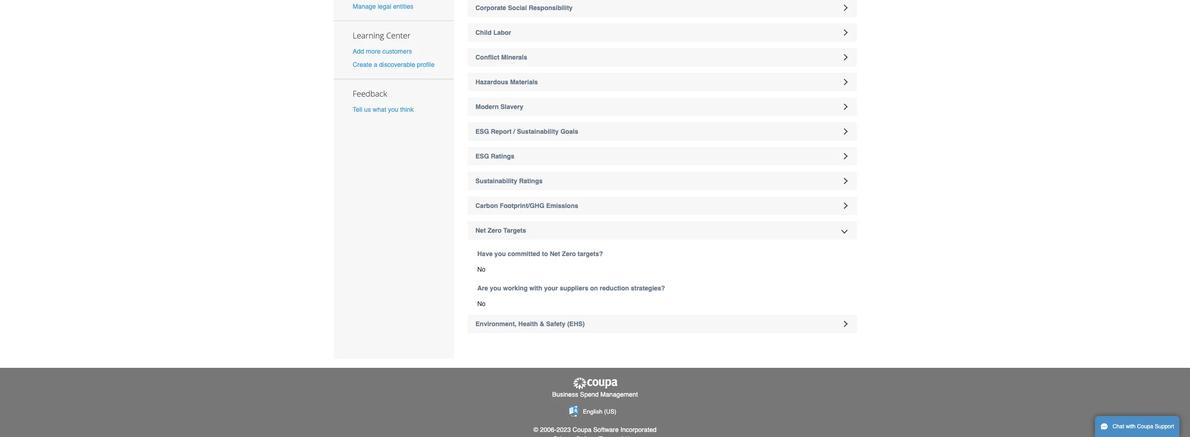 Task type: vqa. For each thing, say whether or not it's contained in the screenshot.
1st Yes from the bottom of the page
no



Task type: locate. For each thing, give the bounding box(es) containing it.
are you working with your suppliers on reduction strategies?
[[477, 285, 665, 292]]

net zero targets button
[[468, 222, 857, 240]]

conflict minerals heading
[[468, 48, 857, 67]]

ratings inside heading
[[491, 153, 514, 160]]

you right are
[[490, 285, 501, 292]]

software
[[593, 427, 619, 434]]

sustainability inside heading
[[475, 178, 517, 185]]

what
[[373, 106, 386, 113]]

coupa left support
[[1137, 424, 1153, 430]]

modern
[[475, 103, 499, 111]]

ratings inside heading
[[519, 178, 543, 185]]

english
[[583, 409, 602, 416]]

with left your
[[529, 285, 542, 292]]

no down are
[[477, 301, 486, 308]]

0 vertical spatial zero
[[488, 227, 502, 235]]

ratings up the carbon footprint/ghg emissions
[[519, 178, 543, 185]]

chat with coupa support
[[1113, 424, 1174, 430]]

0 vertical spatial net
[[475, 227, 486, 235]]

have you committed to net zero targets?
[[477, 251, 603, 258]]

you inside button
[[388, 106, 398, 113]]

with
[[529, 285, 542, 292], [1126, 424, 1136, 430]]

ratings for sustainability ratings
[[519, 178, 543, 185]]

you for are
[[490, 285, 501, 292]]

0 horizontal spatial ratings
[[491, 153, 514, 160]]

coupa
[[1137, 424, 1153, 430], [573, 427, 592, 434]]

targets
[[503, 227, 526, 235]]

sustainability inside 'heading'
[[517, 128, 559, 135]]

0 vertical spatial ratings
[[491, 153, 514, 160]]

ratings
[[491, 153, 514, 160], [519, 178, 543, 185]]

1 vertical spatial esg
[[475, 153, 489, 160]]

carbon footprint/ghg emissions button
[[468, 197, 857, 215]]

entities
[[393, 3, 413, 10]]

1 vertical spatial you
[[494, 251, 506, 258]]

net right to in the bottom of the page
[[550, 251, 560, 258]]

1 horizontal spatial ratings
[[519, 178, 543, 185]]

1 no from the top
[[477, 266, 486, 274]]

1 horizontal spatial net
[[550, 251, 560, 258]]

0 horizontal spatial with
[[529, 285, 542, 292]]

no
[[477, 266, 486, 274], [477, 301, 486, 308]]

health
[[518, 321, 538, 328]]

0 vertical spatial with
[[529, 285, 542, 292]]

0 vertical spatial you
[[388, 106, 398, 113]]

0 horizontal spatial coupa
[[573, 427, 592, 434]]

corporate social responsibility button
[[468, 0, 857, 17]]

carbon
[[475, 202, 498, 210]]

sustainability right /
[[517, 128, 559, 135]]

customers
[[382, 48, 412, 55]]

modern slavery button
[[468, 98, 857, 116]]

targets?
[[578, 251, 603, 258]]

corporate social responsibility heading
[[468, 0, 857, 17]]

0 vertical spatial sustainability
[[517, 128, 559, 135]]

1 horizontal spatial with
[[1126, 424, 1136, 430]]

spend
[[580, 392, 599, 399]]

1 vertical spatial with
[[1126, 424, 1136, 430]]

slavery
[[500, 103, 523, 111]]

0 vertical spatial esg
[[475, 128, 489, 135]]

create a discoverable profile
[[353, 61, 434, 69]]

tell us what you think button
[[353, 105, 414, 114]]

esg up sustainability ratings on the left of page
[[475, 153, 489, 160]]

you left think
[[388, 106, 398, 113]]

0 vertical spatial no
[[477, 266, 486, 274]]

1 horizontal spatial zero
[[562, 251, 576, 258]]

hazardous materials heading
[[468, 73, 857, 91]]

learning
[[353, 30, 384, 41]]

coupa right '2023'
[[573, 427, 592, 434]]

manage legal entities
[[353, 3, 413, 10]]

coupa supplier portal image
[[572, 378, 618, 391]]

1 vertical spatial no
[[477, 301, 486, 308]]

center
[[386, 30, 411, 41]]

ratings for esg ratings
[[491, 153, 514, 160]]

net
[[475, 227, 486, 235], [550, 251, 560, 258]]

0 horizontal spatial zero
[[488, 227, 502, 235]]

esg inside heading
[[475, 153, 489, 160]]

net up the have
[[475, 227, 486, 235]]

2 vertical spatial you
[[490, 285, 501, 292]]

reduction
[[600, 285, 629, 292]]

zero
[[488, 227, 502, 235], [562, 251, 576, 258]]

have
[[477, 251, 493, 258]]

add more customers
[[353, 48, 412, 55]]

1 horizontal spatial coupa
[[1137, 424, 1153, 430]]

strategies?
[[631, 285, 665, 292]]

esg report / sustainability goals button
[[468, 123, 857, 141]]

1 vertical spatial ratings
[[519, 178, 543, 185]]

chat with coupa support button
[[1095, 417, 1180, 438]]

zero left targets? at the bottom of the page
[[562, 251, 576, 258]]

esg ratings button
[[468, 147, 857, 166]]

you right the have
[[494, 251, 506, 258]]

with inside button
[[1126, 424, 1136, 430]]

1 esg from the top
[[475, 128, 489, 135]]

emissions
[[546, 202, 578, 210]]

sustainability down esg ratings
[[475, 178, 517, 185]]

modern slavery heading
[[468, 98, 857, 116]]

1 vertical spatial sustainability
[[475, 178, 517, 185]]

esg
[[475, 128, 489, 135], [475, 153, 489, 160]]

social
[[508, 4, 527, 11]]

esg report / sustainability goals heading
[[468, 123, 857, 141]]

esg left report
[[475, 128, 489, 135]]

ratings down report
[[491, 153, 514, 160]]

support
[[1155, 424, 1174, 430]]

2 esg from the top
[[475, 153, 489, 160]]

add more customers link
[[353, 48, 412, 55]]

1 vertical spatial zero
[[562, 251, 576, 258]]

you for have
[[494, 251, 506, 258]]

2006-
[[540, 427, 557, 434]]

report
[[491, 128, 512, 135]]

esg for esg report / sustainability goals
[[475, 128, 489, 135]]

suppliers
[[560, 285, 588, 292]]

with right chat
[[1126, 424, 1136, 430]]

conflict minerals
[[475, 54, 527, 61]]

2023
[[556, 427, 571, 434]]

corporate
[[475, 4, 506, 11]]

esg inside 'heading'
[[475, 128, 489, 135]]

think
[[400, 106, 414, 113]]

profile
[[417, 61, 434, 69]]

no down the have
[[477, 266, 486, 274]]

zero left targets
[[488, 227, 502, 235]]

0 horizontal spatial net
[[475, 227, 486, 235]]

hazardous materials button
[[468, 73, 857, 91]]

zero inside dropdown button
[[488, 227, 502, 235]]

management
[[600, 392, 638, 399]]

you
[[388, 106, 398, 113], [494, 251, 506, 258], [490, 285, 501, 292]]

carbon footprint/ghg emissions
[[475, 202, 578, 210]]



Task type: describe. For each thing, give the bounding box(es) containing it.
environment, health & safety (ehs)
[[475, 321, 585, 328]]

net zero targets heading
[[468, 222, 857, 240]]

1 vertical spatial net
[[550, 251, 560, 258]]

esg for esg ratings
[[475, 153, 489, 160]]

hazardous
[[475, 78, 508, 86]]

esg ratings heading
[[468, 147, 857, 166]]

create
[[353, 61, 372, 69]]

labor
[[493, 29, 511, 36]]

more
[[366, 48, 381, 55]]

tell
[[353, 106, 362, 113]]

child labor heading
[[468, 23, 857, 42]]

2 no from the top
[[477, 301, 486, 308]]

chat
[[1113, 424, 1124, 430]]

conflict minerals button
[[468, 48, 857, 67]]

discoverable
[[379, 61, 415, 69]]

committed
[[508, 251, 540, 258]]

modern slavery
[[475, 103, 523, 111]]

on
[[590, 285, 598, 292]]

sustainability ratings heading
[[468, 172, 857, 190]]

manage
[[353, 3, 376, 10]]

corporate social responsibility
[[475, 4, 573, 11]]

environment, health & safety (ehs) button
[[468, 315, 857, 334]]

coupa inside chat with coupa support button
[[1137, 424, 1153, 430]]

learning center
[[353, 30, 411, 41]]

us
[[364, 106, 371, 113]]

materials
[[510, 78, 538, 86]]

child labor
[[475, 29, 511, 36]]

feedback
[[353, 88, 387, 99]]

conflict
[[475, 54, 499, 61]]

©
[[534, 427, 538, 434]]

child labor button
[[468, 23, 857, 42]]

environment, health & safety (ehs) heading
[[468, 315, 857, 334]]

sustainability ratings
[[475, 178, 543, 185]]

esg report / sustainability goals
[[475, 128, 578, 135]]

working
[[503, 285, 528, 292]]

esg ratings
[[475, 153, 514, 160]]

legal
[[378, 3, 391, 10]]

footprint/ghg
[[500, 202, 544, 210]]

minerals
[[501, 54, 527, 61]]

/
[[513, 128, 515, 135]]

goals
[[560, 128, 578, 135]]

add
[[353, 48, 364, 55]]

© 2006-2023 coupa software incorporated
[[534, 427, 657, 434]]

are
[[477, 285, 488, 292]]

(us)
[[604, 409, 616, 416]]

sustainability ratings button
[[468, 172, 857, 190]]

create a discoverable profile link
[[353, 61, 434, 69]]

incorporated
[[620, 427, 657, 434]]

manage legal entities link
[[353, 3, 413, 10]]

(ehs)
[[567, 321, 585, 328]]

safety
[[546, 321, 565, 328]]

net zero targets
[[475, 227, 526, 235]]

english (us)
[[583, 409, 616, 416]]

environment,
[[475, 321, 517, 328]]

business spend management
[[552, 392, 638, 399]]

a
[[374, 61, 377, 69]]

net inside dropdown button
[[475, 227, 486, 235]]

responsibility
[[529, 4, 573, 11]]

tell us what you think
[[353, 106, 414, 113]]

&
[[540, 321, 544, 328]]

hazardous materials
[[475, 78, 538, 86]]

carbon footprint/ghg emissions heading
[[468, 197, 857, 215]]

child
[[475, 29, 492, 36]]

business
[[552, 392, 578, 399]]

to
[[542, 251, 548, 258]]



